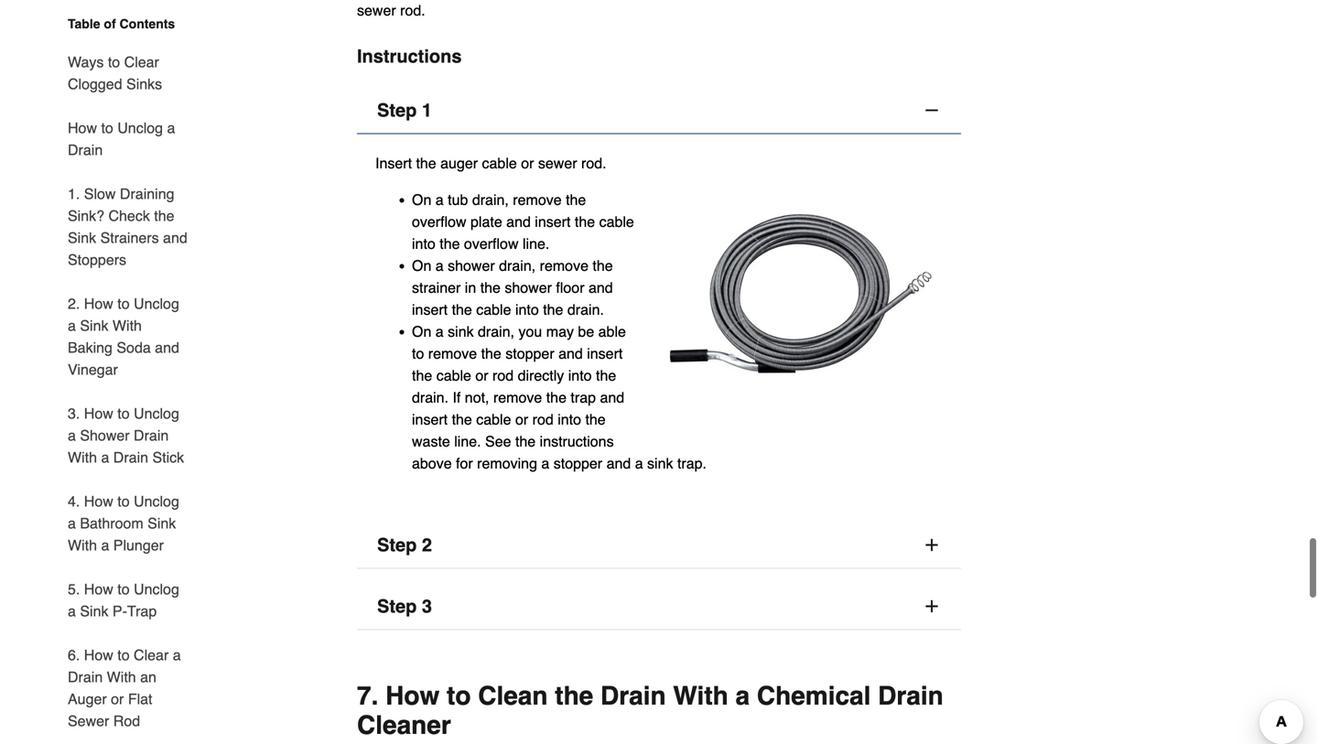Task type: describe. For each thing, give the bounding box(es) containing it.
or left sewer
[[521, 155, 534, 172]]

5.
[[68, 581, 80, 598]]

how for 6.
[[84, 647, 113, 664]]

1. slow draining sink? check the sink strainers and stoppers
[[68, 185, 188, 268]]

7.
[[357, 682, 379, 711]]

6. how to clear a drain with an auger or flat sewer rod link
[[68, 634, 190, 744]]

how for 2.
[[84, 295, 113, 312]]

into up strainer
[[412, 235, 436, 252]]

1.
[[68, 185, 80, 202]]

table of contents
[[68, 16, 175, 31]]

plus image
[[923, 536, 941, 554]]

4. how to unclog a bathroom sink with a plunger
[[68, 493, 179, 554]]

sink inside 5. how to unclog a sink p-trap
[[80, 603, 108, 620]]

remove down sewer
[[513, 191, 562, 208]]

auger
[[68, 691, 107, 708]]

1 horizontal spatial shower
[[505, 279, 552, 296]]

1 horizontal spatial sink
[[648, 455, 674, 472]]

flat
[[128, 691, 152, 708]]

step for step 1
[[377, 100, 417, 121]]

0 vertical spatial overflow
[[412, 213, 467, 230]]

baking
[[68, 339, 113, 356]]

drain inside how to unclog a drain
[[68, 141, 103, 158]]

3.
[[68, 405, 80, 422]]

1
[[422, 100, 432, 121]]

2 vertical spatial drain,
[[478, 323, 515, 340]]

1 horizontal spatial rod
[[533, 411, 554, 428]]

unclog for 2. how to unclog a sink with baking soda and vinegar
[[134, 295, 179, 312]]

1. slow draining sink? check the sink strainers and stoppers link
[[68, 172, 190, 282]]

tub
[[448, 191, 468, 208]]

7. how to clean the drain with a chemical drain cleaner
[[357, 682, 944, 740]]

the inside 7. how to clean the drain with a chemical drain cleaner
[[555, 682, 594, 711]]

2. how to unclog a sink with baking soda and vinegar
[[68, 295, 179, 378]]

1 vertical spatial overflow
[[464, 235, 519, 252]]

on a tub drain, remove the overflow plate and insert the cable into the overflow line. on a shower drain, remove the strainer in the shower floor and insert the cable into the drain. on a sink drain, you may be able to remove the stopper and insert the cable or rod directly into the drain. if not, remove the trap and insert the cable or rod into the waste line. see the instructions above for removing a stopper and a sink trap.
[[412, 191, 707, 472]]

drain auger. image
[[659, 152, 943, 436]]

may
[[547, 323, 574, 340]]

unclog for 5. how to unclog a sink p-trap
[[134, 581, 179, 598]]

1 vertical spatial stopper
[[554, 455, 603, 472]]

to for 6. how to clear a drain with an auger or flat sewer rod
[[117, 647, 130, 664]]

and inside the 2. how to unclog a sink with baking soda and vinegar
[[155, 339, 179, 356]]

step for step 3
[[377, 596, 417, 617]]

table of contents element
[[53, 15, 190, 745]]

step 2
[[377, 535, 432, 556]]

with for 7.
[[673, 682, 729, 711]]

strainers
[[100, 229, 159, 246]]

chemical
[[757, 682, 871, 711]]

to inside ways to clear clogged sinks
[[108, 54, 120, 71]]

4. how to unclog a bathroom sink with a plunger link
[[68, 480, 190, 568]]

slow
[[84, 185, 116, 202]]

stoppers
[[68, 251, 126, 268]]

stick
[[152, 449, 184, 466]]

table
[[68, 16, 100, 31]]

auger
[[441, 155, 478, 172]]

how for 3.
[[84, 405, 113, 422]]

0 vertical spatial sink
[[448, 323, 474, 340]]

ways to clear clogged sinks
[[68, 54, 162, 93]]

to for 2. how to unclog a sink with baking soda and vinegar
[[117, 295, 130, 312]]

to for 5. how to unclog a sink p-trap
[[117, 581, 130, 598]]

insert down sewer
[[535, 213, 571, 230]]

in
[[465, 279, 476, 296]]

plunger
[[113, 537, 164, 554]]

a inside the 2. how to unclog a sink with baking soda and vinegar
[[68, 317, 76, 334]]

bathroom
[[80, 515, 144, 532]]

into up trap
[[569, 367, 592, 384]]

clean
[[478, 682, 548, 711]]

or up removing
[[516, 411, 529, 428]]

with inside 3. how to unclog a shower drain with a drain stick
[[68, 449, 97, 466]]

4.
[[68, 493, 80, 510]]

6.
[[68, 647, 80, 664]]

strainer
[[412, 279, 461, 296]]

unclog inside how to unclog a drain
[[117, 120, 163, 136]]

floor
[[556, 279, 585, 296]]

trap.
[[678, 455, 707, 472]]

5. how to unclog a sink p-trap link
[[68, 568, 190, 634]]

step for step 2
[[377, 535, 417, 556]]

to for 3. how to unclog a shower drain with a drain stick
[[117, 405, 130, 422]]

trap
[[571, 389, 596, 406]]

and right floor
[[589, 279, 613, 296]]

sink inside 4. how to unclog a bathroom sink with a plunger
[[148, 515, 176, 532]]

0 horizontal spatial rod
[[493, 367, 514, 384]]

the inside 1. slow draining sink? check the sink strainers and stoppers
[[154, 207, 174, 224]]

step 3
[[377, 596, 432, 617]]

to inside how to unclog a drain
[[101, 120, 113, 136]]

3. how to unclog a shower drain with a drain stick link
[[68, 392, 190, 480]]

rod.
[[582, 155, 607, 172]]

5. how to unclog a sink p-trap
[[68, 581, 179, 620]]

sink inside 1. slow draining sink? check the sink strainers and stoppers
[[68, 229, 96, 246]]

remove up if
[[428, 345, 477, 362]]

trap
[[127, 603, 157, 620]]

sewer
[[68, 713, 109, 730]]

0 vertical spatial shower
[[448, 257, 495, 274]]

how for 7.
[[386, 682, 440, 711]]

sinks
[[126, 76, 162, 93]]

sink inside the 2. how to unclog a sink with baking soda and vinegar
[[80, 317, 108, 334]]

a inside the 6. how to clear a drain with an auger or flat sewer rod
[[173, 647, 181, 664]]

1 horizontal spatial line.
[[523, 235, 550, 252]]

not,
[[465, 389, 490, 406]]

draining
[[120, 185, 174, 202]]

plus image
[[923, 597, 941, 616]]

unclog for 3. how to unclog a shower drain with a drain stick
[[134, 405, 179, 422]]

3. how to unclog a shower drain with a drain stick
[[68, 405, 184, 466]]

sink?
[[68, 207, 104, 224]]

if
[[453, 389, 461, 406]]

see
[[485, 433, 512, 450]]

removing
[[477, 455, 538, 472]]

0 vertical spatial drain,
[[472, 191, 509, 208]]



Task type: vqa. For each thing, say whether or not it's contained in the screenshot.
shop All Utility Sink... link
no



Task type: locate. For each thing, give the bounding box(es) containing it.
the
[[416, 155, 437, 172], [566, 191, 586, 208], [154, 207, 174, 224], [575, 213, 595, 230], [440, 235, 460, 252], [593, 257, 613, 274], [481, 279, 501, 296], [452, 301, 472, 318], [543, 301, 564, 318], [481, 345, 502, 362], [412, 367, 433, 384], [596, 367, 617, 384], [547, 389, 567, 406], [452, 411, 472, 428], [586, 411, 606, 428], [516, 433, 536, 450], [555, 682, 594, 711]]

step 2 button
[[357, 522, 962, 569]]

for
[[456, 455, 473, 472]]

1 horizontal spatial drain.
[[568, 301, 604, 318]]

and down instructions
[[607, 455, 631, 472]]

instructions
[[540, 433, 614, 450]]

insert the auger cable or sewer rod.
[[375, 155, 607, 172]]

line. up for
[[454, 433, 481, 450]]

how inside 4. how to unclog a bathroom sink with a plunger
[[84, 493, 113, 510]]

2
[[422, 535, 432, 556]]

remove down directly
[[494, 389, 542, 406]]

0 vertical spatial on
[[412, 191, 432, 208]]

drain, down plate
[[499, 257, 536, 274]]

how inside 7. how to clean the drain with a chemical drain cleaner
[[386, 682, 440, 711]]

unclog inside the 2. how to unclog a sink with baking soda and vinegar
[[134, 295, 179, 312]]

or left flat
[[111, 691, 124, 708]]

a inside 5. how to unclog a sink p-trap
[[68, 603, 76, 620]]

drain, up plate
[[472, 191, 509, 208]]

ways to clear clogged sinks link
[[68, 40, 190, 106]]

clogged
[[68, 76, 122, 93]]

sink
[[68, 229, 96, 246], [80, 317, 108, 334], [148, 515, 176, 532], [80, 603, 108, 620]]

to inside the 2. how to unclog a sink with baking soda and vinegar
[[117, 295, 130, 312]]

overflow
[[412, 213, 467, 230], [464, 235, 519, 252]]

line.
[[523, 235, 550, 252], [454, 433, 481, 450]]

soda
[[117, 339, 151, 356]]

step left 2
[[377, 535, 417, 556]]

1 vertical spatial line.
[[454, 433, 481, 450]]

to up p-
[[117, 581, 130, 598]]

step 1 button
[[357, 87, 962, 134]]

to down clogged
[[101, 120, 113, 136]]

to inside on a tub drain, remove the overflow plate and insert the cable into the overflow line. on a shower drain, remove the strainer in the shower floor and insert the cable into the drain. on a sink drain, you may be able to remove the stopper and insert the cable or rod directly into the drain. if not, remove the trap and insert the cable or rod into the waste line. see the instructions above for removing a stopper and a sink trap.
[[412, 345, 424, 362]]

3
[[422, 596, 432, 617]]

contents
[[120, 16, 175, 31]]

insert
[[375, 155, 412, 172]]

unclog inside 3. how to unclog a shower drain with a drain stick
[[134, 405, 179, 422]]

p-
[[113, 603, 127, 620]]

to left clean
[[447, 682, 471, 711]]

step 1
[[377, 100, 432, 121]]

you
[[519, 323, 542, 340]]

remove
[[513, 191, 562, 208], [540, 257, 589, 274], [428, 345, 477, 362], [494, 389, 542, 406]]

0 vertical spatial rod
[[493, 367, 514, 384]]

how inside how to unclog a drain
[[68, 120, 97, 136]]

rod up instructions
[[533, 411, 554, 428]]

and right soda
[[155, 339, 179, 356]]

a inside how to unclog a drain
[[167, 120, 175, 136]]

ways
[[68, 54, 104, 71]]

sink down in
[[448, 323, 474, 340]]

to inside 5. how to unclog a sink p-trap
[[117, 581, 130, 598]]

stopper
[[506, 345, 555, 362], [554, 455, 603, 472]]

drain. left if
[[412, 389, 449, 406]]

and right strainers in the top of the page
[[163, 229, 188, 246]]

unclog for 4. how to unclog a bathroom sink with a plunger
[[134, 493, 179, 510]]

check
[[108, 207, 150, 224]]

shower up in
[[448, 257, 495, 274]]

unclog down stick
[[134, 493, 179, 510]]

on down strainer
[[412, 323, 432, 340]]

1 vertical spatial drain.
[[412, 389, 449, 406]]

how
[[68, 120, 97, 136], [84, 295, 113, 312], [84, 405, 113, 422], [84, 493, 113, 510], [84, 581, 113, 598], [84, 647, 113, 664], [386, 682, 440, 711]]

remove up floor
[[540, 257, 589, 274]]

on up strainer
[[412, 257, 432, 274]]

clear up an
[[134, 647, 169, 664]]

6. how to clear a drain with an auger or flat sewer rod
[[68, 647, 181, 730]]

to right ways
[[108, 54, 120, 71]]

with for 6.
[[107, 669, 136, 686]]

to inside the 6. how to clear a drain with an auger or flat sewer rod
[[117, 647, 130, 664]]

how inside the 6. how to clear a drain with an auger or flat sewer rod
[[84, 647, 113, 664]]

an
[[140, 669, 157, 686]]

to inside 3. how to unclog a shower drain with a drain stick
[[117, 405, 130, 422]]

and right plate
[[507, 213, 531, 230]]

with inside 7. how to clean the drain with a chemical drain cleaner
[[673, 682, 729, 711]]

insert
[[535, 213, 571, 230], [412, 301, 448, 318], [587, 345, 623, 362], [412, 411, 448, 428]]

how inside 3. how to unclog a shower drain with a drain stick
[[84, 405, 113, 422]]

drain inside the 6. how to clear a drain with an auger or flat sewer rod
[[68, 669, 103, 686]]

and right trap
[[600, 389, 625, 406]]

instructions
[[357, 46, 462, 67]]

drain, left you
[[478, 323, 515, 340]]

a
[[167, 120, 175, 136], [436, 191, 444, 208], [436, 257, 444, 274], [68, 317, 76, 334], [436, 323, 444, 340], [68, 427, 76, 444], [101, 449, 109, 466], [542, 455, 550, 472], [635, 455, 643, 472], [68, 515, 76, 532], [101, 537, 109, 554], [68, 603, 76, 620], [173, 647, 181, 664], [736, 682, 750, 711]]

drain,
[[472, 191, 509, 208], [499, 257, 536, 274], [478, 323, 515, 340]]

or inside the 6. how to clear a drain with an auger or flat sewer rod
[[111, 691, 124, 708]]

1 vertical spatial rod
[[533, 411, 554, 428]]

how up the shower
[[84, 405, 113, 422]]

step left the 1 on the top of page
[[377, 100, 417, 121]]

2 vertical spatial on
[[412, 323, 432, 340]]

1 vertical spatial on
[[412, 257, 432, 274]]

clear inside ways to clear clogged sinks
[[124, 54, 159, 71]]

how right 5.
[[84, 581, 113, 598]]

drain.
[[568, 301, 604, 318], [412, 389, 449, 406]]

clear up 'sinks'
[[124, 54, 159, 71]]

on left tub
[[412, 191, 432, 208]]

unclog inside 5. how to unclog a sink p-trap
[[134, 581, 179, 598]]

drain. up be
[[568, 301, 604, 318]]

step left 3
[[377, 596, 417, 617]]

with
[[113, 317, 142, 334], [68, 449, 97, 466], [68, 537, 97, 554], [107, 669, 136, 686], [673, 682, 729, 711]]

into up instructions
[[558, 411, 582, 428]]

step 3 button
[[357, 584, 962, 630]]

1 on from the top
[[412, 191, 432, 208]]

directly
[[518, 367, 564, 384]]

0 horizontal spatial line.
[[454, 433, 481, 450]]

shower left floor
[[505, 279, 552, 296]]

to down p-
[[117, 647, 130, 664]]

to inside 7. how to clean the drain with a chemical drain cleaner
[[447, 682, 471, 711]]

how right '7.'
[[386, 682, 440, 711]]

drain
[[68, 141, 103, 158], [134, 427, 169, 444], [113, 449, 148, 466], [68, 669, 103, 686], [601, 682, 666, 711], [878, 682, 944, 711]]

how inside the 2. how to unclog a sink with baking soda and vinegar
[[84, 295, 113, 312]]

on
[[412, 191, 432, 208], [412, 257, 432, 274], [412, 323, 432, 340]]

clear
[[124, 54, 159, 71], [134, 647, 169, 664]]

and inside 1. slow draining sink? check the sink strainers and stoppers
[[163, 229, 188, 246]]

0 vertical spatial line.
[[523, 235, 550, 252]]

to inside 4. how to unclog a bathroom sink with a plunger
[[117, 493, 130, 510]]

to up the shower
[[117, 405, 130, 422]]

1 vertical spatial drain,
[[499, 257, 536, 274]]

0 horizontal spatial sink
[[448, 323, 474, 340]]

3 on from the top
[[412, 323, 432, 340]]

sink up plunger
[[148, 515, 176, 532]]

2 vertical spatial step
[[377, 596, 417, 617]]

to up soda
[[117, 295, 130, 312]]

sink left "trap."
[[648, 455, 674, 472]]

overflow down tub
[[412, 213, 467, 230]]

unclog inside 4. how to unclog a bathroom sink with a plunger
[[134, 493, 179, 510]]

how to unclog a drain link
[[68, 106, 190, 172]]

sink left p-
[[80, 603, 108, 620]]

cleaner
[[357, 711, 451, 740]]

2 step from the top
[[377, 535, 417, 556]]

3 step from the top
[[377, 596, 417, 617]]

step inside button
[[377, 596, 417, 617]]

1 vertical spatial sink
[[648, 455, 674, 472]]

waste
[[412, 433, 450, 450]]

how down clogged
[[68, 120, 97, 136]]

insert down able
[[587, 345, 623, 362]]

or
[[521, 155, 534, 172], [476, 367, 489, 384], [516, 411, 529, 428], [111, 691, 124, 708]]

insert up waste
[[412, 411, 448, 428]]

step
[[377, 100, 417, 121], [377, 535, 417, 556], [377, 596, 417, 617]]

unclog up soda
[[134, 295, 179, 312]]

clear inside the 6. how to clear a drain with an auger or flat sewer rod
[[134, 647, 169, 664]]

or up not,
[[476, 367, 489, 384]]

0 horizontal spatial shower
[[448, 257, 495, 274]]

to for 7. how to clean the drain with a chemical drain cleaner
[[447, 682, 471, 711]]

unclog down 'sinks'
[[117, 120, 163, 136]]

stopper down you
[[506, 345, 555, 362]]

able
[[599, 323, 626, 340]]

how right the "4."
[[84, 493, 113, 510]]

to for 4. how to unclog a bathroom sink with a plunger
[[117, 493, 130, 510]]

and down the may
[[559, 345, 583, 362]]

with for 2.
[[113, 317, 142, 334]]

0 vertical spatial step
[[377, 100, 417, 121]]

sink
[[448, 323, 474, 340], [648, 455, 674, 472]]

shower
[[80, 427, 130, 444]]

0 vertical spatial drain.
[[568, 301, 604, 318]]

rod
[[113, 713, 140, 730]]

overflow down plate
[[464, 235, 519, 252]]

sink down sink?
[[68, 229, 96, 246]]

line. down sewer
[[523, 235, 550, 252]]

insert down strainer
[[412, 301, 448, 318]]

plate
[[471, 213, 503, 230]]

cable
[[482, 155, 517, 172], [599, 213, 635, 230], [476, 301, 512, 318], [437, 367, 472, 384], [476, 411, 512, 428]]

unclog up stick
[[134, 405, 179, 422]]

sewer
[[538, 155, 578, 172]]

how to unclog a drain
[[68, 120, 175, 158]]

how right the "2."
[[84, 295, 113, 312]]

how for 5.
[[84, 581, 113, 598]]

be
[[578, 323, 595, 340]]

unclog up the trap
[[134, 581, 179, 598]]

1 step from the top
[[377, 100, 417, 121]]

1 vertical spatial shower
[[505, 279, 552, 296]]

how inside 5. how to unclog a sink p-trap
[[84, 581, 113, 598]]

2. how to unclog a sink with baking soda and vinegar link
[[68, 282, 190, 392]]

0 horizontal spatial drain.
[[412, 389, 449, 406]]

sink up baking
[[80, 317, 108, 334]]

vinegar
[[68, 361, 118, 378]]

into up you
[[516, 301, 539, 318]]

minus image
[[923, 101, 941, 119]]

2.
[[68, 295, 80, 312]]

with inside 4. how to unclog a bathroom sink with a plunger
[[68, 537, 97, 554]]

to up bathroom
[[117, 493, 130, 510]]

0 vertical spatial clear
[[124, 54, 159, 71]]

1 vertical spatial step
[[377, 535, 417, 556]]

0 vertical spatial stopper
[[506, 345, 555, 362]]

rod left directly
[[493, 367, 514, 384]]

1 vertical spatial clear
[[134, 647, 169, 664]]

above
[[412, 455, 452, 472]]

stopper down instructions
[[554, 455, 603, 472]]

with inside the 6. how to clear a drain with an auger or flat sewer rod
[[107, 669, 136, 686]]

how right 6.
[[84, 647, 113, 664]]

with inside the 2. how to unclog a sink with baking soda and vinegar
[[113, 317, 142, 334]]

2 on from the top
[[412, 257, 432, 274]]

a inside 7. how to clean the drain with a chemical drain cleaner
[[736, 682, 750, 711]]

of
[[104, 16, 116, 31]]

unclog
[[117, 120, 163, 136], [134, 295, 179, 312], [134, 405, 179, 422], [134, 493, 179, 510], [134, 581, 179, 598]]

to down strainer
[[412, 345, 424, 362]]

how for 4.
[[84, 493, 113, 510]]



